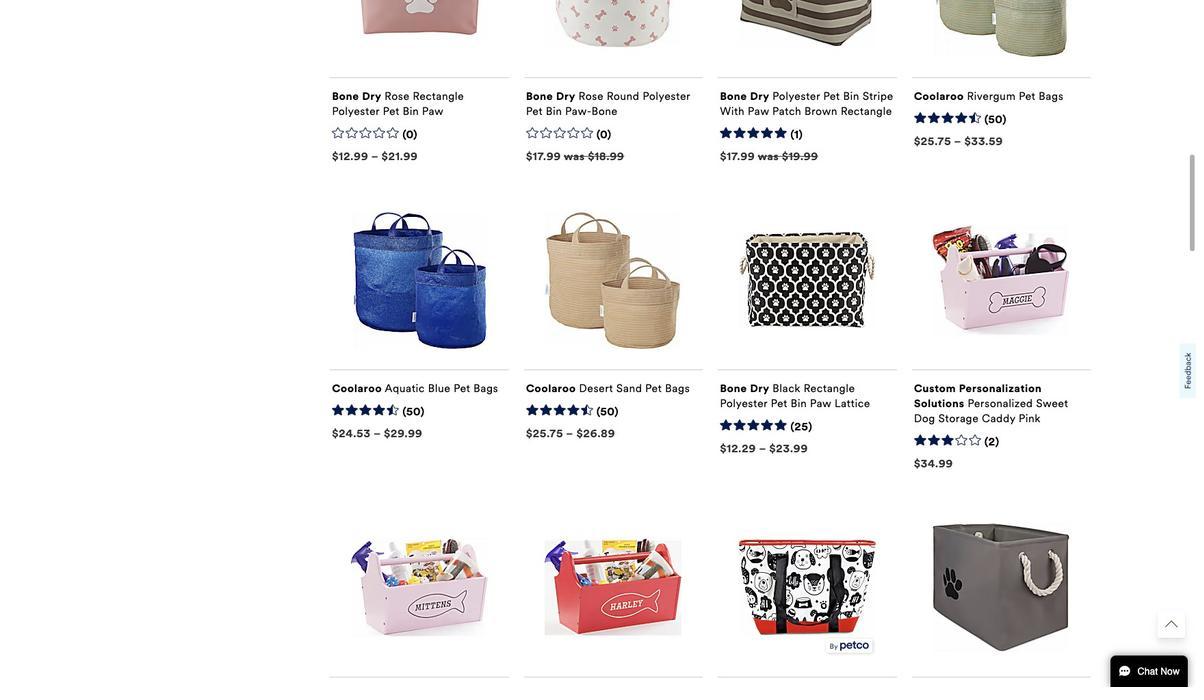 Task type: locate. For each thing, give the bounding box(es) containing it.
0 horizontal spatial 50 reviews element
[[403, 405, 425, 420]]

bin inside rose rectangle polyester pet bin paw
[[403, 105, 419, 118]]

bin
[[844, 90, 860, 103], [403, 105, 419, 118], [546, 105, 562, 118], [791, 397, 807, 410]]

bags right sand
[[666, 382, 690, 395]]

pet right blue at bottom left
[[454, 382, 471, 395]]

2 rose from the left
[[579, 90, 604, 103]]

(0)
[[403, 128, 418, 141], [597, 128, 612, 141]]

coolaroo left desert
[[526, 382, 576, 395]]

pet for coolaroo desert sand pet bags
[[646, 382, 662, 395]]

pet for black rectangle polyester pet bin paw lattice
[[771, 397, 788, 410]]

1 0 reviews element from the left
[[403, 128, 418, 142]]

1 horizontal spatial was
[[758, 150, 779, 163]]

bin inside black rectangle polyester pet bin paw lattice
[[791, 397, 807, 410]]

bone
[[332, 90, 359, 103], [526, 90, 553, 103], [720, 90, 748, 103], [592, 105, 618, 118], [720, 382, 748, 395]]

bags right blue at bottom left
[[474, 382, 499, 395]]

pet left "paw-"
[[526, 105, 543, 118]]

bags
[[1039, 90, 1064, 103], [474, 382, 499, 395], [666, 382, 690, 395]]

rose
[[385, 90, 410, 103], [579, 90, 604, 103]]

polyester for rose rectangle polyester pet bin paw
[[332, 105, 380, 118]]

bin down black
[[791, 397, 807, 410]]

bone for rose rectangle polyester pet bin paw
[[332, 90, 359, 103]]

– right $12.29
[[759, 442, 767, 455]]

0 horizontal spatial $17.99
[[526, 150, 561, 163]]

was for $19.99
[[758, 150, 779, 163]]

$25.75 left $33.59
[[915, 135, 952, 148]]

coolaroo for coolaroo rivergum pet bags
[[915, 90, 964, 103]]

– left $33.59
[[955, 135, 962, 148]]

0 horizontal spatial bags
[[474, 382, 499, 395]]

bone inside rose round polyester pet bin paw-bone
[[592, 105, 618, 118]]

0 reviews element
[[403, 128, 418, 142], [597, 128, 612, 142]]

coolaroo up the $24.53
[[332, 382, 382, 395]]

1 horizontal spatial bags
[[666, 382, 690, 395]]

paw for rose
[[422, 105, 444, 118]]

rose up "paw-"
[[579, 90, 604, 103]]

rose inside rose round polyester pet bin paw-bone
[[579, 90, 604, 103]]

1 horizontal spatial (50)
[[597, 405, 619, 418]]

$12.99
[[332, 150, 369, 163]]

dry for rose rectangle polyester pet bin paw
[[362, 90, 382, 103]]

paw
[[422, 105, 444, 118], [748, 105, 770, 118], [810, 397, 832, 410]]

bone dry for black rectangle polyester pet bin paw lattice
[[720, 382, 770, 395]]

2 reviews element
[[985, 436, 1000, 450]]

rose inside rose rectangle polyester pet bin paw
[[385, 90, 410, 103]]

pet down black
[[771, 397, 788, 410]]

dry for rose round polyester pet bin paw-bone
[[556, 90, 576, 103]]

$17.99 left $18.99
[[526, 150, 561, 163]]

polyester right round
[[643, 90, 691, 103]]

bin left stripe at right top
[[844, 90, 860, 103]]

50 reviews element down the coolaroo desert sand pet bags
[[597, 405, 619, 420]]

rectangle inside rose rectangle polyester pet bin paw
[[413, 90, 464, 103]]

bone dry left black
[[720, 382, 770, 395]]

polyester up patch at right top
[[773, 90, 821, 103]]

bone dry up with
[[720, 90, 770, 103]]

1 horizontal spatial paw
[[748, 105, 770, 118]]

2 0 reviews element from the left
[[597, 128, 612, 142]]

(0) up $18.99
[[597, 128, 612, 141]]

paw inside black rectangle polyester pet bin paw lattice
[[810, 397, 832, 410]]

black
[[773, 382, 801, 395]]

0 vertical spatial rectangle
[[413, 90, 464, 103]]

$26.89
[[577, 427, 616, 440]]

50 reviews element up the $29.99
[[403, 405, 425, 420]]

rectangle
[[413, 90, 464, 103], [841, 105, 893, 118], [804, 382, 856, 395]]

$24.53 – $29.99
[[332, 427, 423, 440]]

$12.29
[[720, 442, 756, 455]]

$21.99
[[382, 150, 418, 163]]

0 horizontal spatial was
[[564, 150, 585, 163]]

1 horizontal spatial rose
[[579, 90, 604, 103]]

50 reviews element up $33.59
[[985, 113, 1007, 127]]

1 horizontal spatial coolaroo
[[526, 382, 576, 395]]

aquatic
[[385, 382, 425, 395]]

rectangle inside black rectangle polyester pet bin paw lattice
[[804, 382, 856, 395]]

polyester up $12.29
[[720, 397, 768, 410]]

pet for coolaroo aquatic blue pet bags
[[454, 382, 471, 395]]

(50) down coolaroo aquatic blue pet bags at left bottom
[[403, 405, 425, 418]]

$17.99 down with
[[720, 150, 755, 163]]

(50) down the coolaroo desert sand pet bags
[[597, 405, 619, 418]]

pet inside rose round polyester pet bin paw-bone
[[526, 105, 543, 118]]

dry
[[362, 90, 382, 103], [556, 90, 576, 103], [750, 90, 770, 103], [750, 382, 770, 395]]

rectangle for rose rectangle polyester pet bin paw
[[413, 90, 464, 103]]

bone dry up "paw-"
[[526, 90, 576, 103]]

0 reviews element for $17.99 was $18.99
[[597, 128, 612, 142]]

0 reviews element up $21.99
[[403, 128, 418, 142]]

$34.99
[[915, 457, 954, 470]]

2 was from the left
[[758, 150, 779, 163]]

1 horizontal spatial $17.99
[[720, 150, 755, 163]]

2 horizontal spatial 50 reviews element
[[985, 113, 1007, 127]]

1 horizontal spatial (0)
[[597, 128, 612, 141]]

50 reviews element for $24.53 – $29.99
[[403, 405, 425, 420]]

50 reviews element for $25.75 – $26.89
[[597, 405, 619, 420]]

polyester inside black rectangle polyester pet bin paw lattice
[[720, 397, 768, 410]]

was left $18.99
[[564, 150, 585, 163]]

1 vertical spatial rectangle
[[841, 105, 893, 118]]

1 rose from the left
[[385, 90, 410, 103]]

pet up brown at right top
[[824, 90, 841, 103]]

bin left "paw-"
[[546, 105, 562, 118]]

(50) down rivergum
[[985, 113, 1007, 126]]

paw for polyester
[[748, 105, 770, 118]]

was left $19.99
[[758, 150, 779, 163]]

pet inside 'polyester pet bin stripe with paw patch brown rectangle'
[[824, 90, 841, 103]]

personalization
[[960, 382, 1042, 395]]

bags for coolaroo desert sand pet bags
[[666, 382, 690, 395]]

50 reviews element
[[985, 113, 1007, 127], [403, 405, 425, 420], [597, 405, 619, 420]]

1 horizontal spatial 0 reviews element
[[597, 128, 612, 142]]

0 horizontal spatial (50)
[[403, 405, 425, 418]]

rose for round
[[579, 90, 604, 103]]

0 horizontal spatial rose
[[385, 90, 410, 103]]

rose up $21.99
[[385, 90, 410, 103]]

pet inside rose rectangle polyester pet bin paw
[[383, 105, 400, 118]]

dog
[[915, 412, 936, 425]]

– for $23.99
[[759, 442, 767, 455]]

1 horizontal spatial 50 reviews element
[[597, 405, 619, 420]]

pink
[[1019, 412, 1041, 425]]

(50) for $25.75 – $26.89
[[597, 405, 619, 418]]

rectangle for black rectangle polyester pet bin paw lattice
[[804, 382, 856, 395]]

was
[[564, 150, 585, 163], [758, 150, 779, 163]]

polyester pet bin stripe with paw patch brown rectangle
[[720, 90, 894, 118]]

2 $17.99 from the left
[[720, 150, 755, 163]]

(2)
[[985, 436, 1000, 449]]

bin inside rose round polyester pet bin paw-bone
[[546, 105, 562, 118]]

1 horizontal spatial $25.75
[[915, 135, 952, 148]]

– left $26.89 at bottom
[[566, 427, 574, 440]]

– left $21.99
[[371, 150, 379, 163]]

desert
[[579, 382, 614, 395]]

1 was from the left
[[564, 150, 585, 163]]

1 $17.99 from the left
[[526, 150, 561, 163]]

0 horizontal spatial (0)
[[403, 128, 418, 141]]

polyester inside rose rectangle polyester pet bin paw
[[332, 105, 380, 118]]

coolaroo for coolaroo aquatic blue pet bags
[[332, 382, 382, 395]]

blue
[[428, 382, 451, 395]]

coolaroo
[[915, 90, 964, 103], [332, 382, 382, 395], [526, 382, 576, 395]]

$17.99 for $17.99 was $18.99
[[526, 150, 561, 163]]

2 (0) from the left
[[597, 128, 612, 141]]

coolaroo up $25.75 – $33.59 on the top of the page
[[915, 90, 964, 103]]

coolaroo aquatic blue pet bags
[[332, 382, 499, 395]]

$25.75
[[915, 135, 952, 148], [526, 427, 564, 440]]

personalized sweet dog storage caddy pink
[[915, 397, 1069, 425]]

coolaroo for coolaroo desert sand pet bags
[[526, 382, 576, 395]]

2 horizontal spatial coolaroo
[[915, 90, 964, 103]]

pet inside black rectangle polyester pet bin paw lattice
[[771, 397, 788, 410]]

0 horizontal spatial $25.75
[[526, 427, 564, 440]]

1 (0) from the left
[[403, 128, 418, 141]]

pet for rose round polyester pet bin paw-bone
[[526, 105, 543, 118]]

$25.75 – $26.89
[[526, 427, 616, 440]]

2 vertical spatial rectangle
[[804, 382, 856, 395]]

pet up $21.99
[[383, 105, 400, 118]]

– right the $24.53
[[374, 427, 381, 440]]

paw-
[[566, 105, 592, 118]]

0 horizontal spatial paw
[[422, 105, 444, 118]]

rose round polyester pet bin paw-bone
[[526, 90, 691, 118]]

(50)
[[985, 113, 1007, 126], [403, 405, 425, 418], [597, 405, 619, 418]]

polyester up "$12.99" on the top of page
[[332, 105, 380, 118]]

rose rectangle polyester pet bin paw
[[332, 90, 464, 118]]

– for $29.99
[[374, 427, 381, 440]]

from $12.99 up to $21.99 element
[[332, 150, 418, 163]]

$25.75 for $25.75 – $33.59
[[915, 135, 952, 148]]

2 horizontal spatial paw
[[810, 397, 832, 410]]

0 vertical spatial $25.75
[[915, 135, 952, 148]]

$17.99
[[526, 150, 561, 163], [720, 150, 755, 163]]

$12.99 – $21.99
[[332, 150, 418, 163]]

bags right rivergum
[[1039, 90, 1064, 103]]

custom
[[915, 382, 957, 395]]

personalized
[[968, 397, 1034, 410]]

(0) for paw
[[403, 128, 418, 141]]

1 vertical spatial $25.75
[[526, 427, 564, 440]]

caddy
[[982, 412, 1016, 425]]

$25.75 left $26.89 at bottom
[[526, 427, 564, 440]]

bin up $21.99
[[403, 105, 419, 118]]

2 horizontal spatial (50)
[[985, 113, 1007, 126]]

patch
[[773, 105, 802, 118]]

brown
[[805, 105, 838, 118]]

$23.99
[[770, 442, 808, 455]]

with
[[720, 105, 745, 118]]

paw inside rose rectangle polyester pet bin paw
[[422, 105, 444, 118]]

(50) for $25.75 – $33.59
[[985, 113, 1007, 126]]

$24.53
[[332, 427, 371, 440]]

pet right sand
[[646, 382, 662, 395]]

stripe
[[863, 90, 894, 103]]

0 reviews element up $18.99
[[597, 128, 612, 142]]

paw inside 'polyester pet bin stripe with paw patch brown rectangle'
[[748, 105, 770, 118]]

(0) for paw-
[[597, 128, 612, 141]]

round
[[607, 90, 640, 103]]

$12.29 – $23.99
[[720, 442, 808, 455]]

0 horizontal spatial 0 reviews element
[[403, 128, 418, 142]]

–
[[955, 135, 962, 148], [371, 150, 379, 163], [374, 427, 381, 440], [566, 427, 574, 440], [759, 442, 767, 455]]

polyester
[[643, 90, 691, 103], [773, 90, 821, 103], [332, 105, 380, 118], [720, 397, 768, 410]]

bone dry up "$12.99" on the top of page
[[332, 90, 382, 103]]

0 horizontal spatial coolaroo
[[332, 382, 382, 395]]

bags for coolaroo aquatic blue pet bags
[[474, 382, 499, 395]]

pet for rose rectangle polyester pet bin paw
[[383, 105, 400, 118]]

pet
[[824, 90, 841, 103], [1020, 90, 1036, 103], [383, 105, 400, 118], [526, 105, 543, 118], [454, 382, 471, 395], [646, 382, 662, 395], [771, 397, 788, 410]]

(0) up $21.99
[[403, 128, 418, 141]]

polyester inside rose round polyester pet bin paw-bone
[[643, 90, 691, 103]]

bone dry
[[332, 90, 382, 103], [526, 90, 576, 103], [720, 90, 770, 103], [720, 382, 770, 395]]

polyester for rose round polyester pet bin paw-bone
[[643, 90, 691, 103]]



Task type: vqa. For each thing, say whether or not it's contained in the screenshot.


Task type: describe. For each thing, give the bounding box(es) containing it.
– for $26.89
[[566, 427, 574, 440]]

(50) for $24.53 – $29.99
[[403, 405, 425, 418]]

bone for rose round polyester pet bin paw-bone
[[526, 90, 553, 103]]

polyester inside 'polyester pet bin stripe with paw patch brown rectangle'
[[773, 90, 821, 103]]

bone dry for rose round polyester pet bin paw-bone
[[526, 90, 576, 103]]

dry for polyester pet bin stripe with paw patch brown rectangle
[[750, 90, 770, 103]]

bone dry for polyester pet bin stripe with paw patch brown rectangle
[[720, 90, 770, 103]]

bone for black rectangle polyester pet bin paw lattice
[[720, 382, 748, 395]]

bin for black rectangle polyester pet bin paw lattice
[[791, 397, 807, 410]]

$29.99
[[384, 427, 423, 440]]

(25)
[[791, 420, 813, 433]]

lattice
[[835, 397, 871, 410]]

$19.99
[[782, 150, 819, 163]]

bone for polyester pet bin stripe with paw patch brown rectangle
[[720, 90, 748, 103]]

from $12.29 up to $23.99 element
[[720, 442, 808, 455]]

bin inside 'polyester pet bin stripe with paw patch brown rectangle'
[[844, 90, 860, 103]]

rose for rectangle
[[385, 90, 410, 103]]

dry for black rectangle polyester pet bin paw lattice
[[750, 382, 770, 395]]

was for $18.99
[[564, 150, 585, 163]]

pet right rivergum
[[1020, 90, 1036, 103]]

coolaroo rivergum pet bags
[[915, 90, 1064, 103]]

styled arrow button link
[[1158, 611, 1186, 638]]

– for $21.99
[[371, 150, 379, 163]]

$25.75 for $25.75 – $26.89
[[526, 427, 564, 440]]

bone dry for rose rectangle polyester pet bin paw
[[332, 90, 382, 103]]

$18.99
[[588, 150, 625, 163]]

2 horizontal spatial bags
[[1039, 90, 1064, 103]]

$25.75 – $33.59
[[915, 135, 1004, 148]]

custom personalization solutions
[[915, 382, 1042, 410]]

25 reviews element
[[791, 420, 813, 435]]

0 reviews element for $21.99
[[403, 128, 418, 142]]

rectangle inside 'polyester pet bin stripe with paw patch brown rectangle'
[[841, 105, 893, 118]]

from $25.75 up to $26.89 element
[[526, 427, 616, 440]]

50 reviews element for $25.75 – $33.59
[[985, 113, 1007, 127]]

– for $33.59
[[955, 135, 962, 148]]

from $24.53 up to $29.99 element
[[332, 427, 423, 440]]

bin for rose rectangle polyester pet bin paw
[[403, 105, 419, 118]]

from $25.75 up to $33.59 element
[[915, 135, 1004, 148]]

(1)
[[791, 128, 803, 141]]

$17.99 for $17.99 was $19.99
[[720, 150, 755, 163]]

$17.99 was $18.99
[[526, 150, 625, 163]]

coolaroo desert sand pet bags
[[526, 382, 690, 395]]

$33.59
[[965, 135, 1004, 148]]

sweet
[[1037, 397, 1069, 410]]

paw for black
[[810, 397, 832, 410]]

$17.99 was $19.99
[[720, 150, 819, 163]]

polyester for black rectangle polyester pet bin paw lattice
[[720, 397, 768, 410]]

sand
[[617, 382, 643, 395]]

1 review element
[[791, 128, 803, 142]]

scroll to top image
[[1166, 618, 1178, 631]]

rivergum
[[968, 90, 1016, 103]]

bin for rose round polyester pet bin paw-bone
[[546, 105, 562, 118]]

solutions
[[915, 397, 965, 410]]

black rectangle polyester pet bin paw lattice
[[720, 382, 871, 410]]

storage
[[939, 412, 979, 425]]



